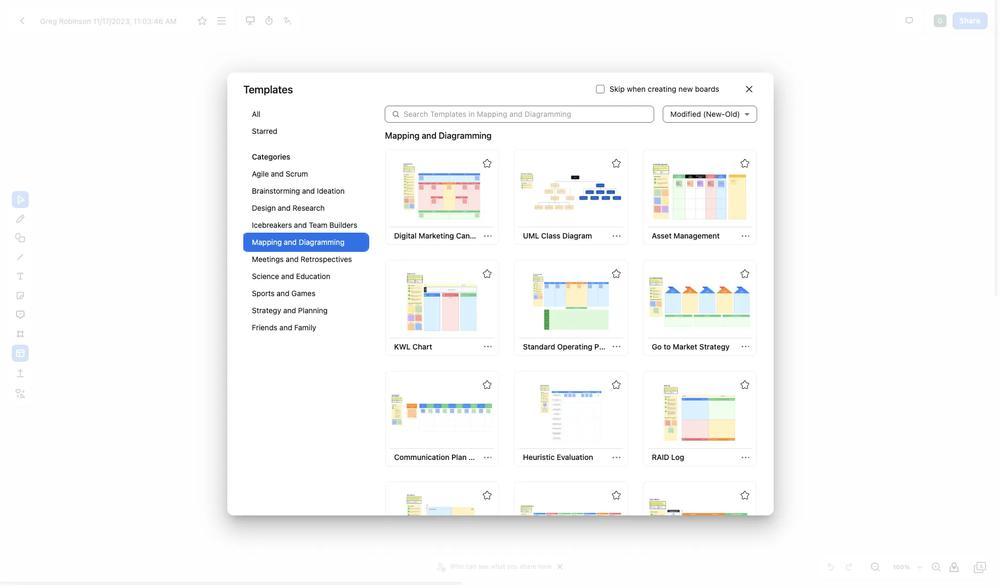 Task type: locate. For each thing, give the bounding box(es) containing it.
1 vertical spatial mapping
[[252, 238, 282, 247]]

mapping
[[385, 131, 420, 140], [252, 238, 282, 247]]

heuristic
[[523, 453, 555, 462]]

sports and games
[[252, 289, 316, 298]]

diagramming
[[439, 131, 492, 140], [299, 238, 345, 247]]

sports
[[252, 289, 275, 298]]

communication
[[394, 453, 450, 462]]

card for template spark matrix element
[[643, 482, 757, 578]]

more options for communication plan template image
[[484, 454, 492, 462]]

kwl
[[394, 342, 411, 351]]

agile
[[252, 169, 269, 178]]

mapping and diagramming inside categories element
[[252, 238, 345, 247]]

planning
[[298, 306, 328, 315]]

categories element
[[243, 106, 368, 347]]

1 vertical spatial diagramming
[[299, 238, 345, 247]]

strategy
[[252, 306, 281, 315], [700, 342, 730, 351]]

friends
[[252, 323, 278, 332]]

evaluation
[[557, 453, 593, 462]]

communication plan template button
[[390, 449, 501, 466]]

star this whiteboard image inside card for template go to market strategy element
[[741, 270, 749, 278]]

thumbnail for bcg matrix image
[[391, 494, 493, 553]]

thumbnail for kwl chart image
[[391, 272, 493, 332]]

family
[[294, 323, 316, 332]]

0 vertical spatial strategy
[[252, 306, 281, 315]]

retrospectives
[[301, 255, 352, 264]]

comment panel image
[[903, 14, 916, 27]]

boards
[[695, 84, 720, 93]]

more tools image
[[14, 388, 27, 400]]

1 horizontal spatial diagramming
[[439, 131, 492, 140]]

1 horizontal spatial mapping
[[385, 131, 420, 140]]

kwl chart
[[394, 342, 432, 351]]

more options for kwl chart image
[[484, 343, 492, 351]]

you
[[507, 563, 518, 571]]

card for template asset management element
[[643, 149, 757, 245]]

agile and scrum
[[252, 169, 308, 178]]

template
[[469, 453, 501, 462]]

0 horizontal spatial strategy
[[252, 306, 281, 315]]

card for template go to market strategy element
[[643, 260, 757, 356]]

meetings
[[252, 255, 284, 264]]

standard operating procedure button
[[519, 338, 631, 355]]

0 horizontal spatial mapping and diagramming
[[252, 238, 345, 247]]

strategy right market
[[700, 342, 730, 351]]

card for template standard operating procedure element
[[514, 260, 631, 356]]

canvas
[[456, 231, 482, 240]]

modified (new-old)
[[671, 109, 740, 119]]

heuristic evaluation
[[523, 453, 593, 462]]

share
[[960, 16, 981, 25]]

and
[[422, 131, 437, 140], [271, 169, 284, 178], [302, 186, 315, 195], [278, 203, 291, 212], [294, 220, 307, 230], [284, 238, 297, 247], [286, 255, 299, 264], [281, 272, 294, 281], [277, 289, 290, 298], [283, 306, 296, 315], [280, 323, 292, 332]]

0 horizontal spatial diagramming
[[299, 238, 345, 247]]

share
[[520, 563, 537, 571]]

mapping inside categories element
[[252, 238, 282, 247]]

zoom in image
[[930, 561, 943, 574]]

market
[[673, 342, 698, 351]]

digital marketing canvas
[[394, 231, 482, 240]]

0 vertical spatial mapping and diagramming
[[385, 131, 492, 140]]

here
[[538, 563, 552, 571]]

zoom out image
[[869, 561, 882, 574]]

card for template communication plan template element
[[385, 371, 501, 467]]

mapping and diagramming status
[[385, 129, 492, 142]]

what
[[491, 563, 505, 571]]

templates
[[243, 83, 293, 95]]

categories
[[252, 152, 290, 161]]

class
[[541, 231, 561, 240]]

more options for digital marketing canvas image
[[484, 232, 492, 240]]

meetings and retrospectives
[[252, 255, 352, 264]]

0 vertical spatial diagramming
[[439, 131, 492, 140]]

(new-
[[703, 109, 725, 119]]

brainstorming
[[252, 186, 300, 195]]

more options image
[[215, 14, 228, 27]]

Search Templates in Mapping and Diagramming text field
[[404, 106, 655, 123]]

strategy up friends
[[252, 306, 281, 315]]

star this whiteboard image inside card for template bcg matrix element
[[483, 491, 492, 500]]

mapping and diagramming
[[385, 131, 492, 140], [252, 238, 345, 247]]

creating
[[648, 84, 677, 93]]

new
[[679, 84, 693, 93]]

0 horizontal spatial mapping
[[252, 238, 282, 247]]

0 vertical spatial mapping
[[385, 131, 420, 140]]

share button
[[953, 12, 988, 29]]

science and education
[[252, 272, 330, 281]]

1 vertical spatial mapping and diagramming
[[252, 238, 345, 247]]

strategy inside categories element
[[252, 306, 281, 315]]

uml
[[523, 231, 539, 240]]

100
[[893, 564, 905, 571]]

standard
[[523, 342, 555, 351]]

management
[[674, 231, 720, 240]]

all
[[252, 109, 261, 119]]

star this whiteboard image
[[483, 159, 492, 168], [612, 159, 621, 168], [612, 270, 621, 278], [741, 270, 749, 278], [612, 381, 621, 389], [612, 491, 621, 500]]

templates image
[[14, 347, 27, 360]]

timer image
[[262, 14, 275, 27]]

icebreakers and team builders
[[252, 220, 357, 230]]

thumbnail for asset management image
[[649, 161, 751, 221]]

who
[[450, 563, 464, 571]]

1 vertical spatial strategy
[[700, 342, 730, 351]]

can
[[466, 563, 477, 571]]

scrum
[[286, 169, 308, 178]]

uml class diagram button
[[519, 228, 596, 245]]

brainstorming and ideation
[[252, 186, 345, 195]]

more options for uml class diagram image
[[613, 232, 621, 240]]

thumbnail for heuristic evaluation image
[[520, 383, 622, 443]]

star this whiteboard image inside card for template uml class diagram element
[[612, 159, 621, 168]]

star this whiteboard image for market
[[741, 270, 749, 278]]

1 horizontal spatial strategy
[[700, 342, 730, 351]]

Document name text field
[[32, 12, 192, 29]]

friends and family
[[252, 323, 316, 332]]

star this whiteboard image
[[196, 14, 209, 27], [741, 159, 749, 168], [483, 270, 492, 278], [483, 381, 492, 389], [741, 381, 749, 389], [483, 491, 492, 500], [741, 491, 749, 500]]

asset management
[[652, 231, 720, 240]]



Task type: describe. For each thing, give the bounding box(es) containing it.
diagramming inside status
[[439, 131, 492, 140]]

pages image
[[974, 561, 987, 574]]

plan
[[452, 453, 467, 462]]

1 horizontal spatial mapping and diagramming
[[385, 131, 492, 140]]

digital marketing canvas button
[[390, 228, 482, 245]]

go to market strategy button
[[648, 338, 734, 355]]

mapping and diagramming element
[[384, 148, 758, 588]]

raid log button
[[648, 449, 689, 466]]

card for template bcg matrix element
[[385, 482, 499, 578]]

science
[[252, 272, 279, 281]]

kwl chart button
[[390, 338, 437, 355]]

diagramming inside categories element
[[299, 238, 345, 247]]

star this whiteboard image inside card for template asset management element
[[741, 159, 749, 168]]

100 %
[[893, 564, 911, 571]]

procedure
[[595, 342, 631, 351]]

more options for asset management image
[[742, 232, 750, 240]]

thumbnail for problem statement map image
[[520, 494, 622, 553]]

raid
[[652, 453, 670, 462]]

games
[[292, 289, 316, 298]]

ideation
[[317, 186, 345, 195]]

star this whiteboard image for procedure
[[612, 270, 621, 278]]

thumbnail for communication plan template image
[[391, 383, 493, 443]]

and inside mapping and diagramming status
[[422, 131, 437, 140]]

see
[[478, 563, 489, 571]]

raid log
[[652, 453, 685, 462]]

card for template kwl chart element
[[385, 260, 499, 356]]

more options for standard operating procedure image
[[613, 343, 621, 351]]

design
[[252, 203, 276, 212]]

skip
[[610, 84, 625, 93]]

thumbnail for raid log image
[[649, 383, 751, 443]]

dashboard image
[[15, 14, 28, 27]]

heuristic evaluation button
[[519, 449, 598, 466]]

laser image
[[281, 14, 294, 27]]

marketing
[[419, 231, 454, 240]]

card for template digital marketing canvas element
[[385, 149, 499, 245]]

%
[[905, 564, 911, 571]]

who can see what you share here
[[450, 563, 552, 571]]

asset management button
[[648, 228, 724, 245]]

thumbnail for digital marketing canvas image
[[391, 161, 493, 221]]

card for template uml class diagram element
[[514, 149, 628, 245]]

more options for go to market strategy image
[[742, 343, 750, 351]]

when
[[627, 84, 646, 93]]

skip when creating new boards
[[610, 84, 720, 93]]

design and research
[[252, 203, 325, 212]]

star this whiteboard image for canvas
[[483, 159, 492, 168]]

icebreakers
[[252, 220, 292, 230]]

more options for heuristic evaluation image
[[613, 454, 621, 462]]

thumbnail for spark matrix image
[[649, 494, 751, 553]]

modified
[[671, 109, 701, 119]]

card for template raid log element
[[643, 371, 757, 467]]

communication plan template
[[394, 453, 501, 462]]

go
[[652, 342, 662, 351]]

present image
[[244, 14, 257, 27]]

chart
[[413, 342, 432, 351]]

star this whiteboard image inside card for template kwl chart element
[[483, 270, 492, 278]]

card for template heuristic evaluation element
[[514, 371, 628, 467]]

thumbnail for go to market strategy image
[[649, 272, 751, 332]]

diagram
[[563, 231, 592, 240]]

star this whiteboard image inside "card for template raid log" element
[[741, 381, 749, 389]]

star this whiteboard image for diagram
[[612, 159, 621, 168]]

log
[[671, 453, 685, 462]]

education
[[296, 272, 330, 281]]

operating
[[557, 342, 593, 351]]

go to market strategy
[[652, 342, 730, 351]]

modified (new-old) button
[[663, 97, 757, 132]]

more options for raid log image
[[742, 454, 750, 462]]

digital
[[394, 231, 417, 240]]

star this whiteboard image inside the card for template spark matrix element
[[741, 491, 749, 500]]

who can see what you share here button
[[435, 559, 554, 575]]

strategy inside button
[[700, 342, 730, 351]]

asset
[[652, 231, 672, 240]]

to
[[664, 342, 671, 351]]

card for template problem statement map element
[[514, 482, 628, 578]]

starred
[[252, 127, 278, 136]]

standard operating procedure
[[523, 342, 631, 351]]

builders
[[330, 220, 357, 230]]

team
[[309, 220, 328, 230]]

star this whiteboard image inside "card for template problem statement map" element
[[612, 491, 621, 500]]

thumbnail for uml class diagram image
[[520, 161, 622, 221]]

research
[[293, 203, 325, 212]]

old)
[[725, 109, 740, 119]]

strategy and planning
[[252, 306, 328, 315]]

thumbnail for standard operating procedure image
[[520, 272, 622, 332]]

uml class diagram
[[523, 231, 592, 240]]

upload pdfs and images image
[[14, 367, 27, 380]]

mapping inside status
[[385, 131, 420, 140]]



Task type: vqa. For each thing, say whether or not it's contained in the screenshot.
the bottom Mapping and Diagramming
yes



